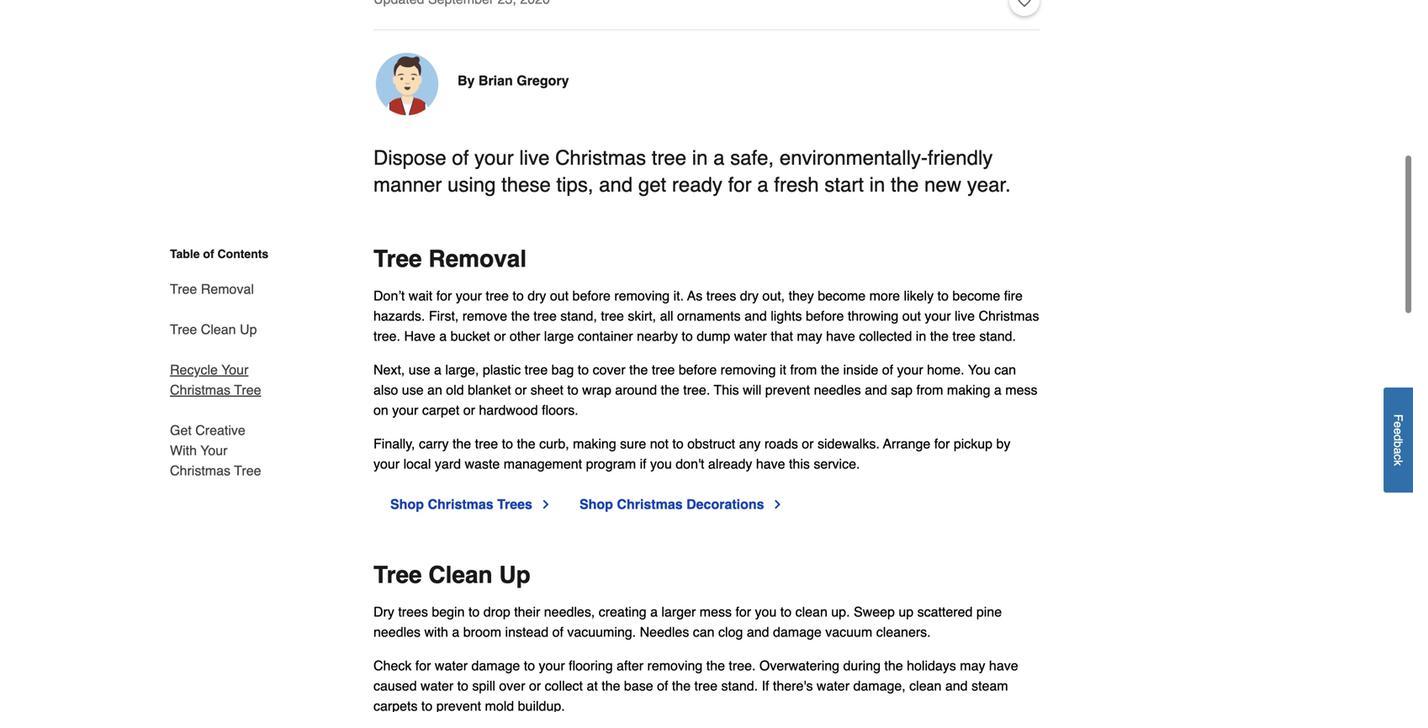 Task type: locate. For each thing, give the bounding box(es) containing it.
use
[[409, 362, 431, 378], [402, 382, 424, 398]]

can left clog
[[693, 625, 715, 640]]

for
[[728, 173, 752, 196], [436, 288, 452, 304], [935, 436, 950, 452], [736, 604, 752, 620], [416, 658, 431, 674]]

in inside don't wait for your tree to dry out before removing it. as trees dry out, they become more likely to become fire hazards. first, remove the tree stand, tree skirt, all ornaments and lights before throwing out your live christmas tree. have a bucket or other large container nearby to dump water that may have collected in the tree stand.
[[916, 328, 927, 344]]

0 vertical spatial before
[[573, 288, 611, 304]]

0 horizontal spatial mess
[[700, 604, 732, 620]]

throwing
[[848, 308, 899, 324]]

have inside finally, carry the tree to the curb, making sure not to obstruct any roads or sidewalks. arrange for pickup by your local yard waste management program if you don't already have this service.
[[756, 456, 786, 472]]

0 vertical spatial may
[[797, 328, 823, 344]]

chevron right image for trees
[[539, 498, 553, 511]]

0 vertical spatial removing
[[615, 288, 670, 304]]

1 horizontal spatial making
[[947, 382, 991, 398]]

finally,
[[374, 436, 415, 452]]

may inside check for water damage to your flooring after removing the tree. overwatering during the holidays may have caused water to spill over or collect at the base of the tree stand. if there's water damage, clean and steam carpets to prevent mold buildup.
[[960, 658, 986, 674]]

0 horizontal spatial stand.
[[722, 678, 758, 694]]

before up stand,
[[573, 288, 611, 304]]

1 vertical spatial may
[[960, 658, 986, 674]]

0 horizontal spatial you
[[651, 456, 672, 472]]

0 vertical spatial mess
[[1006, 382, 1038, 398]]

your inside check for water damage to your flooring after removing the tree. overwatering during the holidays may have caused water to spill over or collect at the base of the tree stand. if there's water damage, clean and steam carpets to prevent mold buildup.
[[539, 658, 565, 674]]

0 vertical spatial tree.
[[374, 328, 401, 344]]

0 horizontal spatial become
[[818, 288, 866, 304]]

from
[[790, 362, 817, 378], [917, 382, 944, 398]]

tree removal down table of contents
[[170, 281, 254, 297]]

christmas down with at the left of the page
[[170, 463, 231, 479]]

0 horizontal spatial trees
[[398, 604, 428, 620]]

as
[[688, 288, 703, 304]]

0 horizontal spatial clean
[[796, 604, 828, 620]]

tree down "creative"
[[234, 463, 261, 479]]

your
[[221, 362, 249, 378], [201, 443, 228, 459]]

1 horizontal spatial in
[[870, 173, 886, 196]]

1 horizontal spatial may
[[960, 658, 986, 674]]

1 chevron right image from the left
[[539, 498, 553, 511]]

you inside finally, carry the tree to the curb, making sure not to obstruct any roads or sidewalks. arrange for pickup by your local yard waste management program if you don't already have this service.
[[651, 456, 672, 472]]

0 horizontal spatial prevent
[[436, 699, 481, 713]]

chevron right image right trees
[[539, 498, 553, 511]]

1 horizontal spatial clean
[[910, 678, 942, 694]]

dispose of your live christmas tree in a safe, environmentally-friendly manner using these tips, and get ready for a fresh start in the new year.
[[374, 146, 1011, 196]]

removing down needles
[[648, 658, 703, 674]]

0 vertical spatial your
[[221, 362, 249, 378]]

0 vertical spatial clean
[[201, 322, 236, 337]]

0 vertical spatial needles
[[814, 382, 861, 398]]

flooring
[[569, 658, 613, 674]]

0 horizontal spatial clean
[[201, 322, 236, 337]]

1 horizontal spatial prevent
[[766, 382, 810, 398]]

0 vertical spatial trees
[[707, 288, 737, 304]]

shop christmas trees
[[390, 497, 533, 512]]

1 vertical spatial tree.
[[684, 382, 710, 398]]

to left spill
[[457, 678, 469, 694]]

1 horizontal spatial removal
[[429, 246, 527, 272]]

2 vertical spatial have
[[990, 658, 1019, 674]]

1 vertical spatial from
[[917, 382, 944, 398]]

water down the with
[[435, 658, 468, 674]]

0 vertical spatial have
[[826, 328, 856, 344]]

or up buildup.
[[529, 678, 541, 694]]

tree inside tree removal link
[[170, 281, 197, 297]]

1 shop from the left
[[390, 497, 424, 512]]

for inside dry trees begin to drop their needles, creating a larger mess for you to clean up. sweep up scattered pine needles with a broom instead of vacuuming. needles can clog and damage vacuum cleaners.
[[736, 604, 752, 620]]

and
[[599, 173, 633, 196], [745, 308, 767, 324], [865, 382, 888, 398], [747, 625, 770, 640], [946, 678, 968, 694]]

0 vertical spatial damage
[[773, 625, 822, 640]]

1 vertical spatial have
[[756, 456, 786, 472]]

live up the you
[[955, 308, 975, 324]]

water
[[734, 328, 767, 344], [435, 658, 468, 674], [421, 678, 454, 694], [817, 678, 850, 694]]

making inside next, use a large, plastic tree bag to cover the tree before removing it from the inside of your home. you can also use an old blanket or sheet to wrap around the tree. this will prevent needles and sap from making a mess on your carpet or hardwood floors.
[[947, 382, 991, 398]]

1 become from the left
[[818, 288, 866, 304]]

the up yard
[[453, 436, 471, 452]]

can
[[995, 362, 1017, 378], [693, 625, 715, 640]]

1 horizontal spatial can
[[995, 362, 1017, 378]]

0 horizontal spatial damage
[[472, 658, 520, 674]]

and inside dry trees begin to drop their needles, creating a larger mess for you to clean up. sweep up scattered pine needles with a broom instead of vacuuming. needles can clog and damage vacuum cleaners.
[[747, 625, 770, 640]]

1 horizontal spatial tree clean up
[[374, 562, 531, 589]]

become left fire
[[953, 288, 1001, 304]]

overwatering
[[760, 658, 840, 674]]

trees up ornaments
[[707, 288, 737, 304]]

it
[[780, 362, 787, 378]]

1 vertical spatial tree clean up
[[374, 562, 531, 589]]

1 horizontal spatial needles
[[814, 382, 861, 398]]

table
[[170, 247, 200, 261]]

in
[[692, 146, 708, 169], [870, 173, 886, 196], [916, 328, 927, 344]]

dry left out,
[[740, 288, 759, 304]]

0 horizontal spatial needles
[[374, 625, 421, 640]]

removing up will
[[721, 362, 776, 378]]

1 vertical spatial making
[[573, 436, 617, 452]]

2 vertical spatial tree.
[[729, 658, 756, 674]]

and inside don't wait for your tree to dry out before removing it. as trees dry out, they become more likely to become fire hazards. first, remove the tree stand, tree skirt, all ornaments and lights before throwing out your live christmas tree. have a bucket or other large container nearby to dump water that may have collected in the tree stand.
[[745, 308, 767, 324]]

plastic
[[483, 362, 521, 378]]

you inside dry trees begin to drop their needles, creating a larger mess for you to clean up. sweep up scattered pine needles with a broom instead of vacuuming. needles can clog and damage vacuum cleaners.
[[755, 604, 777, 620]]

bucket
[[451, 328, 490, 344]]

needles down dry
[[374, 625, 421, 640]]

of
[[452, 146, 469, 169], [203, 247, 214, 261], [883, 362, 894, 378], [553, 625, 564, 640], [657, 678, 668, 694]]

mess
[[1006, 382, 1038, 398], [700, 604, 732, 620]]

damage up spill
[[472, 658, 520, 674]]

up up their
[[499, 562, 531, 589]]

tree inside dispose of your live christmas tree in a safe, environmentally-friendly manner using these tips, and get ready for a fresh start in the new year.
[[652, 146, 687, 169]]

christmas down the recycle
[[170, 382, 231, 398]]

large
[[544, 328, 574, 344]]

may up steam
[[960, 658, 986, 674]]

tree down table
[[170, 281, 197, 297]]

your down likely
[[925, 308, 951, 324]]

christmas down 'if'
[[617, 497, 683, 512]]

removing inside next, use a large, plastic tree bag to cover the tree before removing it from the inside of your home. you can also use an old blanket or sheet to wrap around the tree. this will prevent needles and sap from making a mess on your carpet or hardwood floors.
[[721, 362, 776, 378]]

0 vertical spatial clean
[[796, 604, 828, 620]]

2 vertical spatial in
[[916, 328, 927, 344]]

0 vertical spatial from
[[790, 362, 817, 378]]

tree up the recycle
[[170, 322, 197, 337]]

1 vertical spatial stand.
[[722, 678, 758, 694]]

1 horizontal spatial tree removal
[[374, 246, 527, 272]]

0 horizontal spatial live
[[520, 146, 550, 169]]

water left that
[[734, 328, 767, 344]]

dry trees begin to drop their needles, creating a larger mess for you to clean up. sweep up scattered pine needles with a broom instead of vacuuming. needles can clog and damage vacuum cleaners.
[[374, 604, 1002, 640]]

friendly
[[928, 146, 993, 169]]

christmas inside get creative with your christmas tree
[[170, 463, 231, 479]]

making down the you
[[947, 382, 991, 398]]

removing
[[615, 288, 670, 304], [721, 362, 776, 378], [648, 658, 703, 674]]

water inside don't wait for your tree to dry out before removing it. as trees dry out, they become more likely to become fire hazards. first, remove the tree stand, tree skirt, all ornaments and lights before throwing out your live christmas tree. have a bucket or other large container nearby to dump water that may have collected in the tree stand.
[[734, 328, 767, 344]]

tree. left this
[[684, 382, 710, 398]]

tree
[[652, 146, 687, 169], [486, 288, 509, 304], [534, 308, 557, 324], [601, 308, 624, 324], [953, 328, 976, 344], [525, 362, 548, 378], [652, 362, 675, 378], [475, 436, 498, 452], [695, 678, 718, 694]]

1 vertical spatial before
[[806, 308, 844, 324]]

0 vertical spatial in
[[692, 146, 708, 169]]

2 shop from the left
[[580, 497, 613, 512]]

christmas inside recycle your christmas tree
[[170, 382, 231, 398]]

shop inside the shop christmas trees link
[[390, 497, 424, 512]]

or up this
[[802, 436, 814, 452]]

cleaners.
[[877, 625, 931, 640]]

1 vertical spatial can
[[693, 625, 715, 640]]

in up ready
[[692, 146, 708, 169]]

0 horizontal spatial have
[[756, 456, 786, 472]]

and down out,
[[745, 308, 767, 324]]

1 vertical spatial clean
[[910, 678, 942, 694]]

you up overwatering
[[755, 604, 777, 620]]

1 horizontal spatial stand.
[[980, 328, 1017, 344]]

tree inside recycle your christmas tree
[[234, 382, 261, 398]]

0 horizontal spatial from
[[790, 362, 817, 378]]

clean inside dry trees begin to drop their needles, creating a larger mess for you to clean up. sweep up scattered pine needles with a broom instead of vacuuming. needles can clog and damage vacuum cleaners.
[[796, 604, 828, 620]]

ornaments
[[677, 308, 741, 324]]

chevron right image inside shop christmas decorations link
[[771, 498, 785, 511]]

using
[[448, 173, 496, 196]]

of inside check for water damage to your flooring after removing the tree. overwatering during the holidays may have caused water to spill over or collect at the base of the tree stand. if there's water damage, clean and steam carpets to prevent mold buildup.
[[657, 678, 668, 694]]

and right clog
[[747, 625, 770, 640]]

needles inside next, use a large, plastic tree bag to cover the tree before removing it from the inside of your home. you can also use an old blanket or sheet to wrap around the tree. this will prevent needles and sap from making a mess on your carpet or hardwood floors.
[[814, 382, 861, 398]]

collected
[[859, 328, 912, 344]]

2 horizontal spatial tree.
[[729, 658, 756, 674]]

roads
[[765, 436, 798, 452]]

1 horizontal spatial dry
[[740, 288, 759, 304]]

shop inside shop christmas decorations link
[[580, 497, 613, 512]]

e
[[1392, 422, 1406, 429], [1392, 429, 1406, 435]]

of inside dispose of your live christmas tree in a safe, environmentally-friendly manner using these tips, and get ready for a fresh start in the new year.
[[452, 146, 469, 169]]

tree up get
[[652, 146, 687, 169]]

tree. down hazards.
[[374, 328, 401, 344]]

1 horizontal spatial become
[[953, 288, 1001, 304]]

chevron right image
[[539, 498, 553, 511], [771, 498, 785, 511]]

your inside finally, carry the tree to the curb, making sure not to obstruct any roads or sidewalks. arrange for pickup by your local yard waste management program if you don't already have this service.
[[374, 456, 400, 472]]

if
[[762, 678, 770, 694]]

1 horizontal spatial shop
[[580, 497, 613, 512]]

up
[[899, 604, 914, 620]]

also
[[374, 382, 398, 398]]

hazards.
[[374, 308, 425, 324]]

1 horizontal spatial damage
[[773, 625, 822, 640]]

will
[[743, 382, 762, 398]]

tree up around
[[652, 362, 675, 378]]

have down roads in the bottom of the page
[[756, 456, 786, 472]]

1 horizontal spatial up
[[499, 562, 531, 589]]

making inside finally, carry the tree to the curb, making sure not to obstruct any roads or sidewalks. arrange for pickup by your local yard waste management program if you don't already have this service.
[[573, 436, 617, 452]]

mess inside next, use a large, plastic tree bag to cover the tree before removing it from the inside of your home. you can also use an old blanket or sheet to wrap around the tree. this will prevent needles and sap from making a mess on your carpet or hardwood floors.
[[1006, 382, 1038, 398]]

removing inside don't wait for your tree to dry out before removing it. as trees dry out, they become more likely to become fire hazards. first, remove the tree stand, tree skirt, all ornaments and lights before throwing out your live christmas tree. have a bucket or other large container nearby to dump water that may have collected in the tree stand.
[[615, 288, 670, 304]]

get
[[170, 423, 192, 438]]

have
[[826, 328, 856, 344], [756, 456, 786, 472], [990, 658, 1019, 674]]

home.
[[927, 362, 965, 378]]

use left an
[[402, 382, 424, 398]]

1 vertical spatial prevent
[[436, 699, 481, 713]]

a up k
[[1392, 448, 1406, 455]]

live inside don't wait for your tree to dry out before removing it. as trees dry out, they become more likely to become fire hazards. first, remove the tree stand, tree skirt, all ornaments and lights before throwing out your live christmas tree. have a bucket or other large container nearby to dump water that may have collected in the tree stand.
[[955, 308, 975, 324]]

may
[[797, 328, 823, 344], [960, 658, 986, 674]]

the left inside
[[821, 362, 840, 378]]

heart outline image
[[1018, 0, 1032, 10]]

program
[[586, 456, 636, 472]]

or inside don't wait for your tree to dry out before removing it. as trees dry out, they become more likely to become fire hazards. first, remove the tree stand, tree skirt, all ornaments and lights before throwing out your live christmas tree. have a bucket or other large container nearby to dump water that may have collected in the tree stand.
[[494, 328, 506, 344]]

chevron right image right decorations
[[771, 498, 785, 511]]

tree. inside next, use a large, plastic tree bag to cover the tree before removing it from the inside of your home. you can also use an old blanket or sheet to wrap around the tree. this will prevent needles and sap from making a mess on your carpet or hardwood floors.
[[684, 382, 710, 398]]

a inside button
[[1392, 448, 1406, 455]]

1 vertical spatial live
[[955, 308, 975, 324]]

0 horizontal spatial making
[[573, 436, 617, 452]]

of down needles,
[[553, 625, 564, 640]]

1 vertical spatial damage
[[472, 658, 520, 674]]

prevent inside next, use a large, plastic tree bag to cover the tree before removing it from the inside of your home. you can also use an old blanket or sheet to wrap around the tree. this will prevent needles and sap from making a mess on your carpet or hardwood floors.
[[766, 382, 810, 398]]

gregory
[[517, 73, 569, 88]]

your up collect
[[539, 658, 565, 674]]

first,
[[429, 308, 459, 324]]

check for water damage to your flooring after removing the tree. overwatering during the holidays may have caused water to spill over or collect at the base of the tree stand. if there's water damage, clean and steam carpets to prevent mold buildup.
[[374, 658, 1019, 713]]

needles inside dry trees begin to drop their needles, creating a larger mess for you to clean up. sweep up scattered pine needles with a broom instead of vacuuming. needles can clog and damage vacuum cleaners.
[[374, 625, 421, 640]]

0 horizontal spatial dry
[[528, 288, 546, 304]]

have
[[404, 328, 436, 344]]

up down tree removal link
[[240, 322, 257, 337]]

after
[[617, 658, 644, 674]]

removal up "remove"
[[429, 246, 527, 272]]

the up home.
[[930, 328, 949, 344]]

at
[[587, 678, 598, 694]]

before
[[573, 288, 611, 304], [806, 308, 844, 324], [679, 362, 717, 378]]

needles down inside
[[814, 382, 861, 398]]

next, use a large, plastic tree bag to cover the tree before removing it from the inside of your home. you can also use an old blanket or sheet to wrap around the tree. this will prevent needles and sap from making a mess on your carpet or hardwood floors.
[[374, 362, 1038, 418]]

a down first,
[[439, 328, 447, 344]]

clean down 'holidays'
[[910, 678, 942, 694]]

0 horizontal spatial may
[[797, 328, 823, 344]]

clean inside table of contents element
[[201, 322, 236, 337]]

fresh
[[774, 173, 819, 196]]

2 chevron right image from the left
[[771, 498, 785, 511]]

trees inside dry trees begin to drop their needles, creating a larger mess for you to clean up. sweep up scattered pine needles with a broom instead of vacuuming. needles can clog and damage vacuum cleaners.
[[398, 604, 428, 620]]

have down throwing
[[826, 328, 856, 344]]

0 vertical spatial you
[[651, 456, 672, 472]]

pickup
[[954, 436, 993, 452]]

christmas down yard
[[428, 497, 494, 512]]

tree removal
[[374, 246, 527, 272], [170, 281, 254, 297]]

your down finally, at left
[[374, 456, 400, 472]]

you
[[968, 362, 991, 378]]

wait
[[409, 288, 433, 304]]

to up broom
[[469, 604, 480, 620]]

1 horizontal spatial out
[[903, 308, 921, 324]]

0 vertical spatial making
[[947, 382, 991, 398]]

large,
[[445, 362, 479, 378]]

0 horizontal spatial tree removal
[[170, 281, 254, 297]]

1 horizontal spatial live
[[955, 308, 975, 324]]

over
[[499, 678, 526, 694]]

and inside next, use a large, plastic tree bag to cover the tree before removing it from the inside of your home. you can also use an old blanket or sheet to wrap around the tree. this will prevent needles and sap from making a mess on your carpet or hardwood floors.
[[865, 382, 888, 398]]

removing up skirt,
[[615, 288, 670, 304]]

1 horizontal spatial tree.
[[684, 382, 710, 398]]

not
[[650, 436, 669, 452]]

and down 'holidays'
[[946, 678, 968, 694]]

chevron right image inside the shop christmas trees link
[[539, 498, 553, 511]]

table of contents
[[170, 247, 269, 261]]

shop for shop christmas decorations
[[580, 497, 613, 512]]

become up throwing
[[818, 288, 866, 304]]

tree up waste
[[475, 436, 498, 452]]

making up the program
[[573, 436, 617, 452]]

f
[[1392, 415, 1406, 422]]

stand. left if on the bottom right of page
[[722, 678, 758, 694]]

prevent down it
[[766, 382, 810, 398]]

of up using
[[452, 146, 469, 169]]

inside
[[844, 362, 879, 378]]

tree clean up down tree removal link
[[170, 322, 257, 337]]

1 vertical spatial removing
[[721, 362, 776, 378]]

arrange
[[883, 436, 931, 452]]

1 vertical spatial you
[[755, 604, 777, 620]]

1 horizontal spatial chevron right image
[[771, 498, 785, 511]]

a right the with
[[452, 625, 460, 640]]

dispose
[[374, 146, 447, 169]]

trees right dry
[[398, 604, 428, 620]]

your up "sap" on the right
[[897, 362, 924, 378]]

and inside dispose of your live christmas tree in a safe, environmentally-friendly manner using these tips, and get ready for a fresh start in the new year.
[[599, 173, 633, 196]]

dry up the other at top
[[528, 288, 546, 304]]

2 horizontal spatial before
[[806, 308, 844, 324]]

can inside dry trees begin to drop their needles, creating a larger mess for you to clean up. sweep up scattered pine needles with a broom instead of vacuuming. needles can clog and damage vacuum cleaners.
[[693, 625, 715, 640]]

your inside get creative with your christmas tree
[[201, 443, 228, 459]]

damage inside check for water damage to your flooring after removing the tree. overwatering during the holidays may have caused water to spill over or collect at the base of the tree stand. if there's water damage, clean and steam carpets to prevent mold buildup.
[[472, 658, 520, 674]]

0 vertical spatial prevent
[[766, 382, 810, 398]]

for down safe,
[[728, 173, 752, 196]]

0 horizontal spatial can
[[693, 625, 715, 640]]

your inside dispose of your live christmas tree in a safe, environmentally-friendly manner using these tips, and get ready for a fresh start in the new year.
[[475, 146, 514, 169]]

for up first,
[[436, 288, 452, 304]]

out down likely
[[903, 308, 921, 324]]

0 vertical spatial tree clean up
[[170, 322, 257, 337]]

out up stand,
[[550, 288, 569, 304]]

tree up "creative"
[[234, 382, 261, 398]]

1 vertical spatial mess
[[700, 604, 732, 620]]

to right likely
[[938, 288, 949, 304]]

2 vertical spatial removing
[[648, 658, 703, 674]]

shop christmas trees link
[[390, 495, 553, 515]]

tree. inside don't wait for your tree to dry out before removing it. as trees dry out, they become more likely to become fire hazards. first, remove the tree stand, tree skirt, all ornaments and lights before throwing out your live christmas tree. have a bucket or other large container nearby to dump water that may have collected in the tree stand.
[[374, 328, 401, 344]]

that
[[771, 328, 793, 344]]

water down during on the right
[[817, 678, 850, 694]]

tree inside finally, carry the tree to the curb, making sure not to obstruct any roads or sidewalks. arrange for pickup by your local yard waste management program if you don't already have this service.
[[475, 436, 498, 452]]

0 vertical spatial can
[[995, 362, 1017, 378]]

your down "creative"
[[201, 443, 228, 459]]

1 vertical spatial clean
[[429, 562, 493, 589]]

0 horizontal spatial out
[[550, 288, 569, 304]]

1 horizontal spatial clean
[[429, 562, 493, 589]]

0 horizontal spatial shop
[[390, 497, 424, 512]]

yard
[[435, 456, 461, 472]]

stand. up the you
[[980, 328, 1017, 344]]

0 horizontal spatial chevron right image
[[539, 498, 553, 511]]

1 vertical spatial needles
[[374, 625, 421, 640]]

prevent down spill
[[436, 699, 481, 713]]

your right the recycle
[[221, 362, 249, 378]]

your up using
[[475, 146, 514, 169]]

cover
[[593, 362, 626, 378]]

2 vertical spatial before
[[679, 362, 717, 378]]

0 vertical spatial stand.
[[980, 328, 1017, 344]]

live up these
[[520, 146, 550, 169]]

recycle your christmas tree
[[170, 362, 261, 398]]

0 vertical spatial up
[[240, 322, 257, 337]]

mess up clog
[[700, 604, 732, 620]]

out
[[550, 288, 569, 304], [903, 308, 921, 324]]

2 horizontal spatial in
[[916, 328, 927, 344]]

clean
[[796, 604, 828, 620], [910, 678, 942, 694]]

clean
[[201, 322, 236, 337], [429, 562, 493, 589]]

remove
[[463, 308, 508, 324]]

become
[[818, 288, 866, 304], [953, 288, 1001, 304]]

1 horizontal spatial have
[[826, 328, 856, 344]]

trees
[[707, 288, 737, 304], [398, 604, 428, 620]]

can right the you
[[995, 362, 1017, 378]]

year.
[[967, 173, 1011, 196]]

1 vertical spatial your
[[201, 443, 228, 459]]



Task type: vqa. For each thing, say whether or not it's contained in the screenshot.
water
yes



Task type: describe. For each thing, give the bounding box(es) containing it.
up inside table of contents element
[[240, 322, 257, 337]]

for inside finally, carry the tree to the curb, making sure not to obstruct any roads or sidewalks. arrange for pickup by your local yard waste management program if you don't already have this service.
[[935, 436, 950, 452]]

0 vertical spatial removal
[[429, 246, 527, 272]]

the down clog
[[707, 658, 725, 674]]

management
[[504, 456, 582, 472]]

fire
[[1004, 288, 1023, 304]]

to right bag
[[578, 362, 589, 378]]

with
[[170, 443, 197, 459]]

tree up large
[[534, 308, 557, 324]]

there's
[[773, 678, 813, 694]]

brian gregory image
[[374, 50, 441, 118]]

tree clean up link
[[170, 310, 257, 350]]

service.
[[814, 456, 860, 472]]

bag
[[552, 362, 574, 378]]

before inside next, use a large, plastic tree bag to cover the tree before removing it from the inside of your home. you can also use an old blanket or sheet to wrap around the tree. this will prevent needles and sap from making a mess on your carpet or hardwood floors.
[[679, 362, 717, 378]]

local
[[404, 456, 431, 472]]

more
[[870, 288, 900, 304]]

tree inside get creative with your christmas tree
[[234, 463, 261, 479]]

recycle
[[170, 362, 218, 378]]

recycle your christmas tree link
[[170, 350, 276, 411]]

0 vertical spatial tree removal
[[374, 246, 527, 272]]

the up around
[[630, 362, 648, 378]]

holidays
[[907, 658, 957, 674]]

to up over
[[524, 658, 535, 674]]

scattered
[[918, 604, 973, 620]]

chevron right image for decorations
[[771, 498, 785, 511]]

have inside don't wait for your tree to dry out before removing it. as trees dry out, they become more likely to become fire hazards. first, remove the tree stand, tree skirt, all ornaments and lights before throwing out your live christmas tree. have a bucket or other large container nearby to dump water that may have collected in the tree stand.
[[826, 328, 856, 344]]

caused
[[374, 678, 417, 694]]

with
[[425, 625, 448, 640]]

f e e d b a c k
[[1392, 415, 1406, 467]]

tree removal inside table of contents element
[[170, 281, 254, 297]]

these
[[502, 173, 551, 196]]

trees inside don't wait for your tree to dry out before removing it. as trees dry out, they become more likely to become fire hazards. first, remove the tree stand, tree skirt, all ornaments and lights before throwing out your live christmas tree. have a bucket or other large container nearby to dump water that may have collected in the tree stand.
[[707, 288, 737, 304]]

broom
[[463, 625, 502, 640]]

tree up container
[[601, 308, 624, 324]]

christmas inside the shop christmas trees link
[[428, 497, 494, 512]]

to right "not"
[[673, 436, 684, 452]]

blanket
[[468, 382, 511, 398]]

for inside dispose of your live christmas tree in a safe, environmentally-friendly manner using these tips, and get ready for a fresh start in the new year.
[[728, 173, 752, 196]]

1 e from the top
[[1392, 422, 1406, 429]]

your inside recycle your christmas tree
[[221, 362, 249, 378]]

during
[[844, 658, 881, 674]]

2 e from the top
[[1392, 429, 1406, 435]]

an
[[428, 382, 442, 398]]

for inside don't wait for your tree to dry out before removing it. as trees dry out, they become more likely to become fire hazards. first, remove the tree stand, tree skirt, all ornaments and lights before throwing out your live christmas tree. have a bucket or other large container nearby to dump water that may have collected in the tree stand.
[[436, 288, 452, 304]]

likely
[[904, 288, 934, 304]]

up.
[[832, 604, 850, 620]]

spill
[[472, 678, 496, 694]]

to down hardwood on the bottom left
[[502, 436, 513, 452]]

tree up dry
[[374, 562, 422, 589]]

mold
[[485, 699, 514, 713]]

don't
[[374, 288, 405, 304]]

1 horizontal spatial from
[[917, 382, 944, 398]]

lights
[[771, 308, 802, 324]]

larger
[[662, 604, 696, 620]]

the inside dispose of your live christmas tree in a safe, environmentally-friendly manner using these tips, and get ready for a fresh start in the new year.
[[891, 173, 919, 196]]

christmas inside shop christmas decorations link
[[617, 497, 683, 512]]

the up the other at top
[[511, 308, 530, 324]]

start
[[825, 173, 864, 196]]

stand. inside don't wait for your tree to dry out before removing it. as trees dry out, they become more likely to become fire hazards. first, remove the tree stand, tree skirt, all ornaments and lights before throwing out your live christmas tree. have a bucket or other large container nearby to dump water that may have collected in the tree stand.
[[980, 328, 1017, 344]]

this
[[789, 456, 810, 472]]

1 vertical spatial up
[[499, 562, 531, 589]]

prevent inside check for water damage to your flooring after removing the tree. overwatering during the holidays may have caused water to spill over or collect at the base of the tree stand. if there's water damage, clean and steam carpets to prevent mold buildup.
[[436, 699, 481, 713]]

next,
[[374, 362, 405, 378]]

already
[[708, 456, 753, 472]]

of inside next, use a large, plastic tree bag to cover the tree before removing it from the inside of your home. you can also use an old blanket or sheet to wrap around the tree. this will prevent needles and sap from making a mess on your carpet or hardwood floors.
[[883, 362, 894, 378]]

stand. inside check for water damage to your flooring after removing the tree. overwatering during the holidays may have caused water to spill over or collect at the base of the tree stand. if there's water damage, clean and steam carpets to prevent mold buildup.
[[722, 678, 758, 694]]

carpets
[[374, 699, 418, 713]]

a up an
[[434, 362, 442, 378]]

brian
[[479, 73, 513, 88]]

skirt,
[[628, 308, 656, 324]]

the up management
[[517, 436, 536, 452]]

decorations
[[687, 497, 765, 512]]

check
[[374, 658, 412, 674]]

2 become from the left
[[953, 288, 1001, 304]]

tree up don't
[[374, 246, 422, 272]]

don't wait for your tree to dry out before removing it. as trees dry out, they become more likely to become fire hazards. first, remove the tree stand, tree skirt, all ornaments and lights before throwing out your live christmas tree. have a bucket or other large container nearby to dump water that may have collected in the tree stand.
[[374, 288, 1040, 344]]

damage inside dry trees begin to drop their needles, creating a larger mess for you to clean up. sweep up scattered pine needles with a broom instead of vacuuming. needles can clog and damage vacuum cleaners.
[[773, 625, 822, 640]]

1 dry from the left
[[528, 288, 546, 304]]

floors.
[[542, 402, 579, 418]]

have inside check for water damage to your flooring after removing the tree. overwatering during the holidays may have caused water to spill over or collect at the base of the tree stand. if there's water damage, clean and steam carpets to prevent mold buildup.
[[990, 658, 1019, 674]]

your up "remove"
[[456, 288, 482, 304]]

collect
[[545, 678, 583, 694]]

sap
[[891, 382, 913, 398]]

tree clean up inside table of contents element
[[170, 322, 257, 337]]

clean inside check for water damage to your flooring after removing the tree. overwatering during the holidays may have caused water to spill over or collect at the base of the tree stand. if there's water damage, clean and steam carpets to prevent mold buildup.
[[910, 678, 942, 694]]

get
[[639, 173, 667, 196]]

sure
[[620, 436, 647, 452]]

live inside dispose of your live christmas tree in a safe, environmentally-friendly manner using these tips, and get ready for a fresh start in the new year.
[[520, 146, 550, 169]]

vacuum
[[826, 625, 873, 640]]

2 dry from the left
[[740, 288, 759, 304]]

wrap
[[582, 382, 612, 398]]

b
[[1392, 442, 1406, 448]]

all
[[660, 308, 674, 324]]

1 vertical spatial out
[[903, 308, 921, 324]]

tree. inside check for water damage to your flooring after removing the tree. overwatering during the holidays may have caused water to spill over or collect at the base of the tree stand. if there's water damage, clean and steam carpets to prevent mold buildup.
[[729, 658, 756, 674]]

christmas inside dispose of your live christmas tree in a safe, environmentally-friendly manner using these tips, and get ready for a fresh start in the new year.
[[555, 146, 646, 169]]

0 horizontal spatial before
[[573, 288, 611, 304]]

f e e d b a c k button
[[1384, 388, 1414, 493]]

or inside finally, carry the tree to the curb, making sure not to obstruct any roads or sidewalks. arrange for pickup by your local yard waste management program if you don't already have this service.
[[802, 436, 814, 452]]

shop for shop christmas trees
[[390, 497, 424, 512]]

0 vertical spatial use
[[409, 362, 431, 378]]

sheet
[[531, 382, 564, 398]]

pine
[[977, 604, 1002, 620]]

safe,
[[731, 146, 774, 169]]

and inside check for water damage to your flooring after removing the tree. overwatering during the holidays may have caused water to spill over or collect at the base of the tree stand. if there's water damage, clean and steam carpets to prevent mold buildup.
[[946, 678, 968, 694]]

a up by
[[995, 382, 1002, 398]]

your right on
[[392, 402, 419, 418]]

water right caused
[[421, 678, 454, 694]]

damage,
[[854, 678, 906, 694]]

to up the other at top
[[513, 288, 524, 304]]

the right around
[[661, 382, 680, 398]]

may inside don't wait for your tree to dry out before removing it. as trees dry out, they become more likely to become fire hazards. first, remove the tree stand, tree skirt, all ornaments and lights before throwing out your live christmas tree. have a bucket or other large container nearby to dump water that may have collected in the tree stand.
[[797, 328, 823, 344]]

to left dump
[[682, 328, 693, 344]]

the right at
[[602, 678, 621, 694]]

ready
[[672, 173, 723, 196]]

steam
[[972, 678, 1009, 694]]

to down bag
[[567, 382, 579, 398]]

instead
[[505, 625, 549, 640]]

k
[[1392, 461, 1406, 467]]

dry
[[374, 604, 395, 620]]

tips,
[[557, 173, 594, 196]]

tree up sheet
[[525, 362, 548, 378]]

a inside don't wait for your tree to dry out before removing it. as trees dry out, they become more likely to become fire hazards. first, remove the tree stand, tree skirt, all ornaments and lights before throwing out your live christmas tree. have a bucket or other large container nearby to dump water that may have collected in the tree stand.
[[439, 328, 447, 344]]

by
[[997, 436, 1011, 452]]

for inside check for water damage to your flooring after removing the tree. overwatering during the holidays may have caused water to spill over or collect at the base of the tree stand. if there's water damage, clean and steam carpets to prevent mold buildup.
[[416, 658, 431, 674]]

a up needles
[[651, 604, 658, 620]]

removing inside check for water damage to your flooring after removing the tree. overwatering during the holidays may have caused water to spill over or collect at the base of the tree stand. if there's water damage, clean and steam carpets to prevent mold buildup.
[[648, 658, 703, 674]]

dump
[[697, 328, 731, 344]]

by brian gregory
[[458, 73, 569, 88]]

shop christmas decorations link
[[580, 495, 785, 515]]

or inside check for water damage to your flooring after removing the tree. overwatering during the holidays may have caused water to spill over or collect at the base of the tree stand. if there's water damage, clean and steam carpets to prevent mold buildup.
[[529, 678, 541, 694]]

finally, carry the tree to the curb, making sure not to obstruct any roads or sidewalks. arrange for pickup by your local yard waste management program if you don't already have this service.
[[374, 436, 1011, 472]]

a left safe,
[[714, 146, 725, 169]]

to right carpets
[[422, 699, 433, 713]]

needles,
[[544, 604, 595, 620]]

sweep
[[854, 604, 895, 620]]

their
[[514, 604, 541, 620]]

removal inside tree removal link
[[201, 281, 254, 297]]

curb,
[[540, 436, 569, 452]]

tree removal link
[[170, 269, 254, 310]]

contents
[[218, 247, 269, 261]]

table of contents element
[[150, 246, 276, 481]]

tree up the you
[[953, 328, 976, 344]]

tree up "remove"
[[486, 288, 509, 304]]

or down old
[[463, 402, 475, 418]]

tree inside check for water damage to your flooring after removing the tree. overwatering during the holidays may have caused water to spill over or collect at the base of the tree stand. if there's water damage, clean and steam carpets to prevent mold buildup.
[[695, 678, 718, 694]]

the up damage,
[[885, 658, 903, 674]]

by
[[458, 73, 475, 88]]

to left 'up.'
[[781, 604, 792, 620]]

creative
[[195, 423, 246, 438]]

old
[[446, 382, 464, 398]]

the right base
[[672, 678, 691, 694]]

1 vertical spatial in
[[870, 173, 886, 196]]

1 vertical spatial use
[[402, 382, 424, 398]]

any
[[739, 436, 761, 452]]

a down safe,
[[758, 173, 769, 196]]

base
[[624, 678, 654, 694]]

don't
[[676, 456, 705, 472]]

christmas inside don't wait for your tree to dry out before removing it. as trees dry out, they become more likely to become fire hazards. first, remove the tree stand, tree skirt, all ornaments and lights before throwing out your live christmas tree. have a bucket or other large container nearby to dump water that may have collected in the tree stand.
[[979, 308, 1040, 324]]

can inside next, use a large, plastic tree bag to cover the tree before removing it from the inside of your home. you can also use an old blanket or sheet to wrap around the tree. this will prevent needles and sap from making a mess on your carpet or hardwood floors.
[[995, 362, 1017, 378]]

of inside dry trees begin to drop their needles, creating a larger mess for you to clean up. sweep up scattered pine needles with a broom instead of vacuuming. needles can clog and damage vacuum cleaners.
[[553, 625, 564, 640]]

manner
[[374, 173, 442, 196]]

mess inside dry trees begin to drop their needles, creating a larger mess for you to clean up. sweep up scattered pine needles with a broom instead of vacuuming. needles can clog and damage vacuum cleaners.
[[700, 604, 732, 620]]

other
[[510, 328, 541, 344]]

0 horizontal spatial in
[[692, 146, 708, 169]]

of right table
[[203, 247, 214, 261]]

buildup.
[[518, 699, 565, 713]]

or up hardwood on the bottom left
[[515, 382, 527, 398]]

new
[[925, 173, 962, 196]]



